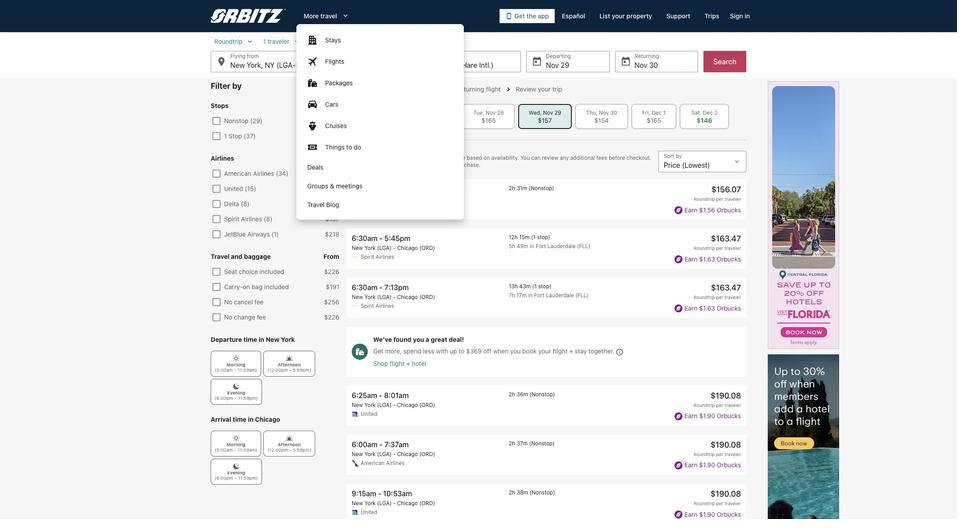 Task type: vqa. For each thing, say whether or not it's contained in the screenshot.


Task type: describe. For each thing, give the bounding box(es) containing it.
2h for 9:15am - 10:53am
[[509, 489, 515, 496]]

jetblue airways (1)
[[224, 230, 279, 238]]

per for 10:53am
[[716, 501, 723, 506]]

2h 37m (nonstop)
[[509, 440, 555, 447]]

1 prices from the top
[[346, 154, 362, 161]]

support link
[[659, 8, 697, 24]]

(lga) for 8:01am
[[377, 402, 392, 408]]

$1.90 for 8:01am
[[699, 412, 715, 420]]

book
[[522, 348, 537, 355]]

chicago for 6:00am - 7:37am
[[397, 451, 418, 458]]

$156.07 roundtrip per traveler
[[694, 185, 741, 202]]

traveler for 8:01am
[[725, 403, 741, 408]]

$190.08 roundtrip per traveler for 9:15am - 10:53am
[[694, 489, 741, 506]]

afternoon for arrival time in chicago
[[278, 442, 301, 447]]

earn $1.56 orbucks
[[685, 206, 741, 214]]

1 horizontal spatial (8)
[[264, 215, 272, 223]]

5:59pm) for departure time in new york
[[293, 367, 311, 373]]

$157 for spirit airlines (8)
[[325, 215, 339, 223]]

$165 for fri, dec 1 $165
[[647, 117, 661, 124]]

$163.47 for 5:45pm
[[711, 234, 741, 243]]

13h 43m (1 stop) 7h 17m in fort lauderdale (fll)
[[509, 283, 589, 299]]

12h
[[509, 234, 518, 241]]

(lga) for 10:53am
[[377, 500, 392, 507]]

español button
[[555, 8, 592, 24]]

stays link
[[297, 29, 464, 51]]

arrival
[[211, 416, 231, 423]]

stays
[[325, 36, 341, 44]]

do
[[354, 143, 361, 151]]

earn for 8:01am
[[685, 412, 698, 420]]

spirit airlines for 7:13pm
[[361, 303, 394, 309]]

checkout.
[[627, 154, 651, 161]]

evening (6:00pm - 11:59pm) for departure
[[215, 390, 258, 401]]

trip
[[552, 85, 562, 93]]

support
[[666, 12, 690, 20]]

$1.63 for 5:45pm
[[699, 255, 715, 263]]

shop flight + hotel link
[[373, 360, 741, 368]]

earn for 5:45pm
[[685, 255, 698, 263]]

choose departing flight
[[346, 85, 419, 93]]

earn for 7:37am
[[685, 461, 698, 469]]

37m
[[517, 440, 528, 447]]

1 stop (37)
[[224, 132, 256, 140]]

change inside the 'prices displayed include taxes and may change based on availability. you can review any additional fees before checkout. prices are not final until you complete your purchase.'
[[447, 154, 465, 161]]

airlines down stop
[[211, 154, 234, 162]]

airlines down 6:30am - 7:13pm new york (lga) - chicago (ord)
[[376, 303, 394, 309]]

2h 38m (nonstop)
[[509, 489, 555, 496]]

xsmall image for (5:00am
[[232, 435, 240, 442]]

info_outline image
[[615, 348, 623, 356]]

(lga) for 7:37am
[[377, 451, 392, 458]]

earn $1.90 orbucks for 8:01am
[[685, 412, 741, 420]]

chicago for 6:25am - 8:01am
[[397, 402, 418, 408]]

$256
[[324, 298, 339, 306]]

(5:00am for departure
[[215, 367, 233, 373]]

(6:00pm for arrival
[[215, 475, 233, 481]]

$146
[[697, 117, 712, 124]]

american for american airlines
[[361, 460, 384, 466]]

spirit airlines (8)
[[224, 215, 272, 223]]

less
[[423, 348, 434, 355]]

11:59am) for arrival
[[238, 447, 257, 453]]

airlines up jetblue airways (1)
[[241, 215, 262, 223]]

2 download the app button image from the left
[[507, 13, 511, 19]]

sat,
[[691, 109, 701, 116]]

8:30pm - 10:01pm
[[352, 185, 413, 193]]

tab list containing $165
[[346, 104, 746, 129]]

xsmall image for morning 5:00am through 11:59am element corresponding to departure
[[232, 355, 240, 362]]

1 download the app button image from the left
[[506, 12, 513, 20]]

new for 6:00am - 7:37am
[[352, 451, 363, 458]]

traveler for 10:53am
[[725, 501, 741, 506]]

$369
[[466, 348, 482, 355]]

packages
[[325, 79, 353, 87]]

thu, nov 30 $154
[[586, 109, 617, 124]]

list your property
[[600, 12, 652, 20]]

xsmall image for (12:00pm
[[286, 435, 293, 442]]

0 vertical spatial spirit
[[224, 215, 239, 223]]

no for no cancel fee
[[224, 298, 232, 306]]

2h for 8:30pm - 10:01pm
[[509, 185, 515, 192]]

packages link
[[297, 72, 464, 94]]

roundtrip for 10:53am
[[694, 501, 715, 506]]

groups & meetings link
[[297, 177, 464, 196]]

medium image
[[341, 12, 350, 21]]

spend
[[403, 348, 421, 355]]

choice
[[239, 268, 258, 275]]

earn for 10:53am
[[685, 511, 698, 518]]

o'hare
[[455, 61, 477, 69]]

travel
[[320, 12, 337, 20]]

hotel
[[412, 360, 426, 367]]

per for 7:13pm
[[716, 295, 723, 300]]

1 earn from the top
[[685, 206, 698, 214]]

groups
[[307, 182, 328, 190]]

nov for $154
[[599, 109, 609, 116]]

purchase.
[[456, 162, 481, 168]]

more,
[[385, 348, 402, 355]]

taxes
[[409, 154, 422, 161]]

availability.
[[491, 154, 519, 161]]

orbitz logo image
[[211, 9, 286, 23]]

traveler inside the $156.07 roundtrip per traveler
[[725, 196, 741, 202]]

step 1 of 3. choose departing flight. current page, choose departing flight element
[[346, 85, 419, 93]]

(ord) for 6:25am - 8:01am
[[419, 402, 435, 408]]

(1 for 6:30am - 5:45pm
[[531, 234, 536, 241]]

york for 5:45pm
[[364, 245, 376, 251]]

york for 8:01am
[[364, 402, 376, 408]]

0 horizontal spatial (8)
[[241, 200, 249, 208]]

delta
[[224, 200, 239, 208]]

$226 for seat choice included
[[324, 268, 339, 275]]

11:59pm) for arrival
[[238, 475, 258, 481]]

(ord) for 6:00am - 7:37am
[[419, 451, 435, 458]]

returning
[[458, 85, 484, 93]]

1 for 1 traveler
[[263, 37, 266, 45]]

search
[[713, 58, 737, 66]]

deal!
[[449, 336, 464, 343]]

2 vertical spatial you
[[510, 348, 521, 355]]

traveler for 7:13pm
[[725, 295, 741, 300]]

9:15am - 10:53am new york (lga) - chicago (ord)
[[352, 490, 435, 507]]

0 vertical spatial united
[[224, 185, 243, 192]]

things
[[325, 143, 345, 151]]

30 inside thu, nov 30 $154
[[610, 109, 617, 116]]

fort for 5:45pm
[[536, 243, 546, 250]]

stop) for 6:30am - 7:13pm
[[538, 283, 551, 290]]

spirit for 6:30am - 5:45pm
[[361, 254, 374, 260]]

roundtrip for 7:37am
[[694, 452, 715, 457]]

shop
[[373, 360, 388, 367]]

chicago for 6:30am - 7:13pm
[[397, 294, 418, 301]]

loyalty logo image for 10:53am
[[675, 511, 683, 519]]

stay
[[575, 348, 587, 355]]

flight right returning at the top
[[486, 85, 501, 93]]

$157 inside 'wed, nov 29 $157'
[[538, 117, 552, 124]]

spirit airlines for 5:45pm
[[361, 254, 394, 260]]

earn $1.63 orbucks for 5:45pm
[[685, 255, 741, 263]]

fees
[[596, 154, 607, 161]]

new york, ny (lga-laguardia) button
[[211, 51, 355, 72]]

(12:00pm for chicago
[[268, 447, 288, 453]]

roundtrip for 5:45pm
[[694, 246, 715, 251]]

29 inside 'wed, nov 29 $157'
[[555, 109, 561, 116]]

get for get the app
[[514, 12, 525, 20]]

no cancel fee
[[224, 298, 264, 306]]

chicago, il (ord-o'hare intl.) button
[[376, 51, 521, 72]]

1 vertical spatial change
[[234, 313, 255, 321]]

shop flight + hotel
[[373, 360, 426, 367]]

earn for 7:13pm
[[685, 304, 698, 312]]

sign
[[730, 12, 743, 20]]

new york, ny (lga-laguardia)
[[230, 61, 331, 69]]

york for 10:53am
[[364, 500, 376, 507]]

search button
[[704, 51, 746, 72]]

on inside the 'prices displayed include taxes and may change based on availability. you can review any additional fees before checkout. prices are not final until you complete your purchase.'
[[484, 154, 490, 161]]

xsmall image for departure time in new york's afternoon 12:00pm through 5:59pm element
[[286, 355, 293, 362]]

1 vertical spatial and
[[231, 253, 242, 260]]

chicago,
[[396, 61, 424, 69]]

1 vertical spatial +
[[406, 360, 410, 367]]

things to do
[[325, 143, 361, 151]]

afternoon (12:00pm - 5:59pm) for departure time in new york
[[268, 362, 311, 373]]

(nonstop) for 6:00am - 7:37am
[[529, 440, 555, 447]]

morning (5:00am - 11:59am) for departure
[[215, 362, 257, 373]]

$1.90 for 7:37am
[[699, 461, 715, 469]]

nov 30
[[635, 61, 658, 69]]

and inside the 'prices displayed include taxes and may change based on availability. you can review any additional fees before checkout. prices are not final until you complete your purchase.'
[[424, 154, 433, 161]]

fee for no change fee
[[257, 313, 266, 321]]

flight up shop flight + hotel link
[[553, 348, 568, 355]]

final
[[383, 162, 393, 168]]

1 vertical spatial included
[[264, 283, 289, 291]]

per for 5:45pm
[[716, 246, 723, 251]]

29 inside button
[[561, 61, 569, 69]]

$154
[[594, 117, 609, 124]]

1 orbucks from the top
[[717, 206, 741, 214]]

found
[[394, 336, 411, 343]]

wed,
[[529, 109, 542, 116]]

dec for $146
[[703, 109, 713, 116]]

$1.90 for 10:53am
[[699, 511, 715, 518]]

evening (6:00pm - 11:59pm) for arrival
[[215, 470, 258, 481]]

roundtrip inside the $156.07 roundtrip per traveler
[[694, 196, 715, 202]]

morning 5:00am through 11:59am element for arrival
[[211, 431, 261, 457]]

per inside the $156.07 roundtrip per traveler
[[716, 196, 723, 202]]

jetblue
[[224, 230, 246, 238]]

(37)
[[244, 132, 256, 140]]

(nonstop) for 8:30pm - 10:01pm
[[529, 185, 554, 192]]

departing
[[371, 85, 401, 93]]

travel for travel and baggage
[[211, 253, 229, 260]]

loyalty logo image for 5:45pm
[[675, 255, 683, 264]]

$191 for american airlines (34)
[[326, 185, 339, 192]]

6:25am - 8:01am new york (lga) - chicago (ord)
[[352, 391, 435, 408]]

(ord) for 6:30am - 7:13pm
[[419, 294, 435, 301]]

8:01am
[[384, 391, 409, 399]]

departure time in new york
[[211, 336, 295, 343]]

york for in
[[281, 336, 295, 343]]

in inside 13h 43m (1 stop) 7h 17m in fort lauderdale (fll)
[[528, 292, 533, 299]]

are
[[364, 162, 372, 168]]

flights
[[325, 58, 344, 65]]

sign in button
[[726, 8, 754, 24]]

flight down "chicago,"
[[403, 85, 419, 93]]

1 vertical spatial on
[[243, 283, 250, 291]]



Task type: locate. For each thing, give the bounding box(es) containing it.
1 vertical spatial afternoon
[[278, 442, 301, 447]]

6 orbucks from the top
[[717, 511, 741, 518]]

4 2h from the top
[[509, 489, 515, 496]]

small image for 1 traveler
[[293, 37, 301, 46]]

2h left '37m'
[[509, 440, 515, 447]]

2 (5:00am from the top
[[215, 447, 233, 453]]

2 evening 6:00pm through 11:59pm element from the top
[[211, 459, 262, 485]]

orbucks for 7:13pm
[[717, 304, 741, 312]]

2 5:59pm) from the top
[[293, 447, 311, 453]]

dec for $165
[[652, 109, 662, 116]]

new inside 6:30am - 5:45pm new york (lga) - chicago (ord)
[[352, 245, 363, 251]]

morning for departure
[[227, 362, 245, 367]]

1 vertical spatial lauderdale
[[546, 292, 574, 299]]

0 vertical spatial 29
[[561, 61, 569, 69]]

morning 5:00am through 11:59am element down departure on the left bottom of page
[[211, 351, 261, 377]]

0 vertical spatial (1
[[531, 234, 536, 241]]

on left bag
[[243, 283, 250, 291]]

0 vertical spatial evening
[[227, 390, 245, 396]]

in inside dropdown button
[[745, 12, 750, 20]]

1 $190.08 from the top
[[711, 391, 741, 400]]

(lga) down 8:01am
[[377, 402, 392, 408]]

lauderdale inside 13h 43m (1 stop) 7h 17m in fort lauderdale (fll)
[[546, 292, 574, 299]]

fort inside 12h 15m (1 stop) 5h 49m in fort lauderdale (fll)
[[536, 243, 546, 250]]

$1.63
[[699, 255, 715, 263], [699, 304, 715, 312]]

1 afternoon from the top
[[278, 362, 301, 367]]

lauderdale right 49m on the top
[[548, 243, 576, 250]]

4 loyalty logo image from the top
[[675, 412, 683, 420]]

stop
[[229, 132, 242, 140]]

3 2h from the top
[[509, 440, 515, 447]]

1 5:59pm) from the top
[[293, 367, 311, 373]]

time for departure
[[243, 336, 257, 343]]

york for 7:13pm
[[364, 294, 376, 301]]

before
[[609, 154, 625, 161]]

(ord) inside 6:25am - 8:01am new york (lga) - chicago (ord)
[[419, 402, 435, 408]]

0 vertical spatial you
[[407, 162, 416, 168]]

travel left blog
[[307, 201, 325, 208]]

1 vertical spatial 30
[[610, 109, 617, 116]]

in right 49m on the top
[[530, 243, 534, 250]]

2 11:59am) from the top
[[238, 447, 257, 453]]

included down baggage
[[260, 268, 284, 275]]

0 vertical spatial (fll)
[[577, 243, 590, 250]]

1 vertical spatial (1
[[532, 283, 537, 290]]

morning (5:00am - 11:59am) down arrival time in chicago
[[215, 442, 257, 453]]

0 vertical spatial 11:59am)
[[238, 367, 257, 373]]

1 loyalty logo image from the top
[[675, 206, 683, 214]]

things to do link
[[297, 137, 464, 158]]

1 vertical spatial from
[[323, 253, 339, 260]]

united
[[224, 185, 243, 192], [361, 411, 377, 417], [361, 509, 377, 516]]

0 horizontal spatial and
[[231, 253, 242, 260]]

$191 for $226
[[326, 283, 339, 291]]

None search field
[[211, 37, 746, 72]]

13h
[[509, 283, 518, 290]]

1 vertical spatial spirit airlines
[[361, 303, 394, 309]]

2 6:30am from the top
[[352, 284, 377, 292]]

1 vertical spatial time
[[233, 416, 246, 423]]

2 $163.47 from the top
[[711, 283, 741, 293]]

1 morning 5:00am through 11:59am element from the top
[[211, 351, 261, 377]]

0 vertical spatial lauderdale
[[548, 243, 576, 250]]

1 $1.90 from the top
[[699, 412, 715, 420]]

off
[[483, 348, 491, 355]]

0 horizontal spatial to
[[346, 143, 352, 151]]

0 vertical spatial (12:00pm
[[268, 367, 288, 373]]

3 orbucks from the top
[[717, 304, 741, 312]]

download the app button image
[[506, 12, 513, 20], [507, 13, 511, 19]]

review
[[542, 154, 558, 161]]

you
[[407, 162, 416, 168], [413, 336, 424, 343], [510, 348, 521, 355]]

earn $1.63 orbucks for 7:13pm
[[685, 304, 741, 312]]

evening 6:00pm through 11:59pm element
[[211, 379, 262, 405], [211, 459, 262, 485]]

0 vertical spatial fort
[[536, 243, 546, 250]]

0 horizontal spatial 1
[[224, 132, 227, 140]]

1 vertical spatial $163.47 roundtrip per traveler
[[694, 283, 741, 300]]

36m
[[517, 391, 528, 398]]

0 vertical spatial spirit airlines
[[361, 254, 394, 260]]

1 afternoon 12:00pm through 5:59pm element from the top
[[263, 351, 315, 377]]

1 horizontal spatial change
[[447, 154, 465, 161]]

small image right '1 traveler'
[[293, 37, 301, 46]]

small image
[[246, 37, 254, 46], [293, 37, 301, 46]]

travel and baggage
[[211, 253, 271, 260]]

1 horizontal spatial and
[[424, 154, 433, 161]]

0 vertical spatial earn $1.90 orbucks
[[685, 412, 741, 420]]

stop) for 6:30am - 5:45pm
[[537, 234, 550, 241]]

(5:00am
[[215, 367, 233, 373], [215, 447, 233, 453]]

xsmall image for arrival evening 6:00pm through 11:59pm element
[[233, 463, 240, 470]]

1 earn $1.63 orbucks from the top
[[685, 255, 741, 263]]

(ord) inside 6:00am - 7:37am new york (lga) - chicago (ord)
[[419, 451, 435, 458]]

loyalty logo image
[[675, 206, 683, 214], [675, 255, 683, 264], [675, 305, 683, 313], [675, 412, 683, 420], [675, 462, 683, 470], [675, 511, 683, 519]]

6:00am - 7:37am new york (lga) - chicago (ord)
[[352, 441, 435, 458]]

fee down bag
[[255, 298, 264, 306]]

6:30am inside 6:30am - 7:13pm new york (lga) - chicago (ord)
[[352, 284, 377, 292]]

0 vertical spatial 30
[[649, 61, 658, 69]]

1 horizontal spatial on
[[484, 154, 490, 161]]

nov inside nov 30 button
[[635, 61, 647, 69]]

1 vertical spatial $1.90
[[699, 461, 715, 469]]

choose for choose departing flight
[[346, 85, 370, 93]]

(lga) for 5:45pm
[[377, 245, 392, 251]]

stop) inside 12h 15m (1 stop) 5h 49m in fort lauderdale (fll)
[[537, 234, 550, 241]]

$191 down &
[[326, 200, 339, 208]]

0 vertical spatial fee
[[255, 298, 264, 306]]

1 traveler
[[263, 37, 289, 45]]

1 no from the top
[[224, 298, 232, 306]]

york inside 6:00am - 7:37am new york (lga) - chicago (ord)
[[364, 451, 376, 458]]

flights link
[[297, 51, 464, 72]]

(ord) inside 9:15am - 10:53am new york (lga) - chicago (ord)
[[419, 500, 435, 507]]

1 vertical spatial united
[[361, 411, 377, 417]]

(nonstop) right 31m
[[529, 185, 554, 192]]

2 earn $1.63 orbucks from the top
[[685, 304, 741, 312]]

3 (lga) from the top
[[377, 402, 392, 408]]

1 vertical spatial prices
[[346, 162, 362, 168]]

2 morning (5:00am - 11:59am) from the top
[[215, 442, 257, 453]]

0 vertical spatial morning 5:00am through 11:59am element
[[211, 351, 261, 377]]

nov inside 'wed, nov 29 $157'
[[543, 109, 553, 116]]

traveler inside button
[[268, 37, 289, 45]]

2 (6:00pm from the top
[[215, 475, 233, 481]]

2 $190.08 from the top
[[711, 440, 741, 450]]

3 $190.08 roundtrip per traveler from the top
[[694, 489, 741, 506]]

29 right the wed,
[[555, 109, 561, 116]]

7:13pm
[[384, 284, 409, 292]]

york inside 6:30am - 7:13pm new york (lga) - chicago (ord)
[[364, 294, 376, 301]]

seat choice included
[[224, 268, 284, 275]]

1 vertical spatial $190.08 roundtrip per traveler
[[694, 440, 741, 457]]

0 vertical spatial 1
[[263, 37, 266, 45]]

(nonstop) for 9:15am - 10:53am
[[530, 489, 555, 496]]

(fll) for 6:30am - 7:13pm
[[576, 292, 589, 299]]

1 up ny
[[263, 37, 266, 45]]

$165 inside tue, nov 28 $165
[[481, 117, 496, 124]]

4 earn from the top
[[685, 412, 698, 420]]

earn $1.90 orbucks for 7:37am
[[685, 461, 741, 469]]

2 vertical spatial $1.90
[[699, 511, 715, 518]]

2h left 36m
[[509, 391, 515, 398]]

a
[[426, 336, 429, 343]]

no
[[224, 298, 232, 306], [224, 313, 232, 321]]

1 vertical spatial $1.63
[[699, 304, 715, 312]]

traveler for 7:37am
[[725, 452, 741, 457]]

1 horizontal spatial travel
[[307, 201, 325, 208]]

1 vertical spatial morning (5:00am - 11:59am)
[[215, 442, 257, 453]]

dec right fri, in the right top of the page
[[652, 109, 662, 116]]

when
[[493, 348, 509, 355]]

afternoon 12:00pm through 5:59pm element for arrival time in chicago
[[263, 431, 315, 457]]

0 vertical spatial evening 6:00pm through 11:59pm element
[[211, 379, 262, 405]]

(ord) inside 6:30am - 5:45pm new york (lga) - chicago (ord)
[[419, 245, 435, 251]]

2 orbucks from the top
[[717, 255, 741, 263]]

1 spirit airlines from the top
[[361, 254, 394, 260]]

orbucks
[[717, 206, 741, 214], [717, 255, 741, 263], [717, 304, 741, 312], [717, 412, 741, 420], [717, 461, 741, 469], [717, 511, 741, 518]]

1 vertical spatial to
[[459, 348, 465, 355]]

3 $190.08 from the top
[[711, 489, 741, 499]]

to inside list
[[459, 348, 465, 355]]

fee down no cancel fee
[[257, 313, 266, 321]]

2 afternoon (12:00pm - 5:59pm) from the top
[[268, 442, 311, 453]]

new for 9:15am - 10:53am
[[352, 500, 363, 507]]

3 $1.90 from the top
[[699, 511, 715, 518]]

spirit down 6:30am - 5:45pm new york (lga) - chicago (ord) on the left of the page
[[361, 254, 374, 260]]

xsmall image
[[232, 435, 240, 442], [286, 435, 293, 442]]

you inside the 'prices displayed include taxes and may change based on availability. you can review any additional fees before checkout. prices are not final until you complete your purchase.'
[[407, 162, 416, 168]]

change up "purchase."
[[447, 154, 465, 161]]

1 vertical spatial no
[[224, 313, 232, 321]]

carry-
[[224, 283, 243, 291]]

afternoon 12:00pm through 5:59pm element
[[263, 351, 315, 377], [263, 431, 315, 457]]

sat, dec 2 $146
[[691, 109, 718, 124]]

(1 for 6:30am - 7:13pm
[[532, 283, 537, 290]]

2 xsmall image from the left
[[286, 435, 293, 442]]

$226 down $256
[[324, 313, 339, 321]]

per for 7:37am
[[716, 452, 723, 457]]

3 (ord) from the top
[[419, 402, 435, 408]]

2 11:59pm) from the top
[[238, 475, 258, 481]]

1 morning from the top
[[227, 362, 245, 367]]

chicago inside 6:30am - 5:45pm new york (lga) - chicago (ord)
[[397, 245, 418, 251]]

nov inside nov 29 button
[[546, 61, 559, 69]]

xsmall image inside afternoon 12:00pm through 5:59pm element
[[286, 355, 293, 362]]

prices
[[346, 154, 362, 161], [346, 162, 362, 168]]

1 horizontal spatial xsmall image
[[286, 435, 293, 442]]

(lga)
[[377, 245, 392, 251], [377, 294, 392, 301], [377, 402, 392, 408], [377, 451, 392, 458], [377, 500, 392, 507]]

you down taxes
[[407, 162, 416, 168]]

2 small image from the left
[[293, 37, 301, 46]]

more travel
[[304, 12, 337, 20]]

xsmall image inside morning 5:00am through 11:59am element
[[232, 435, 240, 442]]

$157 for nonstop (29)
[[325, 117, 339, 125]]

6:30am left 5:45pm
[[352, 234, 377, 242]]

30 inside button
[[649, 61, 658, 69]]

evening for departure
[[227, 390, 245, 396]]

1 (6:00pm from the top
[[215, 396, 233, 401]]

united (15)
[[224, 185, 256, 192]]

per
[[716, 196, 723, 202], [716, 246, 723, 251], [716, 295, 723, 300], [716, 403, 723, 408], [716, 452, 723, 457], [716, 501, 723, 506]]

displayed
[[364, 154, 388, 161]]

2 prices from the top
[[346, 162, 362, 168]]

we've found you a great deal!
[[373, 336, 464, 343]]

2 from from the top
[[323, 253, 339, 260]]

1 horizontal spatial get
[[514, 12, 525, 20]]

1 6:30am from the top
[[352, 234, 377, 242]]

2 afternoon 12:00pm through 5:59pm element from the top
[[263, 431, 315, 457]]

evening 6:00pm through 11:59pm element for arrival
[[211, 459, 262, 485]]

morning (5:00am - 11:59am)
[[215, 362, 257, 373], [215, 442, 257, 453]]

0 horizontal spatial $165
[[481, 117, 496, 124]]

6:30am inside 6:30am - 5:45pm new york (lga) - chicago (ord)
[[352, 234, 377, 242]]

(lga) inside 6:00am - 7:37am new york (lga) - chicago (ord)
[[377, 451, 392, 458]]

1 left stop
[[224, 132, 227, 140]]

$165
[[481, 117, 496, 124], [647, 117, 661, 124]]

0 horizontal spatial dec
[[652, 109, 662, 116]]

4 orbucks from the top
[[717, 412, 741, 420]]

in right 17m
[[528, 292, 533, 299]]

(lga) inside 6:30am - 5:45pm new york (lga) - chicago (ord)
[[377, 245, 392, 251]]

2 horizontal spatial 1
[[663, 109, 666, 116]]

0 horizontal spatial american
[[224, 170, 251, 177]]

in
[[745, 12, 750, 20], [530, 243, 534, 250], [528, 292, 533, 299], [259, 336, 264, 343], [248, 416, 254, 423]]

$190.08 for 10:53am
[[711, 489, 741, 499]]

2 earn from the top
[[685, 255, 698, 263]]

new for 6:30am - 7:13pm
[[352, 294, 363, 301]]

morning for arrival
[[227, 442, 245, 447]]

(15)
[[245, 185, 256, 192]]

new inside 6:00am - 7:37am new york (lga) - chicago (ord)
[[352, 451, 363, 458]]

2 $1.90 from the top
[[699, 461, 715, 469]]

choose up cars link on the top of page
[[346, 85, 370, 93]]

2 vertical spatial $190.08 roundtrip per traveler
[[694, 489, 741, 506]]

0 horizontal spatial on
[[243, 283, 250, 291]]

$191 up $256
[[326, 283, 339, 291]]

3 per from the top
[[716, 295, 723, 300]]

3 earn $1.90 orbucks from the top
[[685, 511, 741, 518]]

you left a
[[413, 336, 424, 343]]

2 morning 5:00am through 11:59am element from the top
[[211, 431, 261, 457]]

1 vertical spatial afternoon 12:00pm through 5:59pm element
[[263, 431, 315, 457]]

travel blog
[[307, 201, 339, 208]]

new inside dropdown button
[[230, 61, 245, 69]]

(lga) inside 6:25am - 8:01am new york (lga) - chicago (ord)
[[377, 402, 392, 408]]

2 $1.63 from the top
[[699, 304, 715, 312]]

$191
[[326, 185, 339, 192], [326, 200, 339, 208], [326, 283, 339, 291]]

together.
[[588, 348, 615, 355]]

2h left 31m
[[509, 185, 515, 192]]

1 inside button
[[263, 37, 266, 45]]

1 evening (6:00pm - 11:59pm) from the top
[[215, 390, 258, 401]]

0 vertical spatial $191
[[326, 185, 339, 192]]

4 (lga) from the top
[[377, 451, 392, 458]]

0 vertical spatial prices
[[346, 154, 362, 161]]

list
[[346, 179, 746, 519]]

prices left the are
[[346, 162, 362, 168]]

airlines down 6:30am - 5:45pm new york (lga) - chicago (ord) on the left of the page
[[376, 254, 394, 260]]

1 (5:00am from the top
[[215, 367, 233, 373]]

2 afternoon from the top
[[278, 442, 301, 447]]

(lga) inside 6:30am - 7:13pm new york (lga) - chicago (ord)
[[377, 294, 392, 301]]

(fll) inside 12h 15m (1 stop) 5h 49m in fort lauderdale (fll)
[[577, 243, 590, 250]]

2 evening (6:00pm - 11:59pm) from the top
[[215, 470, 258, 481]]

0 vertical spatial stop)
[[537, 234, 550, 241]]

(12:00pm for new
[[268, 367, 288, 373]]

0 vertical spatial on
[[484, 154, 490, 161]]

stop) right 15m
[[537, 234, 550, 241]]

stop) right 43m
[[538, 283, 551, 290]]

chicago inside 6:00am - 7:37am new york (lga) - chicago (ord)
[[397, 451, 418, 458]]

fort right 17m
[[534, 292, 544, 299]]

evening
[[227, 390, 245, 396], [227, 470, 245, 475]]

2
[[714, 109, 718, 116]]

new inside 6:25am - 8:01am new york (lga) - chicago (ord)
[[352, 402, 363, 408]]

united up delta
[[224, 185, 243, 192]]

xsmall image inside afternoon 12:00pm through 5:59pm element
[[286, 435, 293, 442]]

$163.47 roundtrip per traveler
[[694, 234, 741, 251], [694, 283, 741, 300]]

0 horizontal spatial 30
[[610, 109, 617, 116]]

afternoon (12:00pm - 5:59pm) for arrival time in chicago
[[268, 442, 311, 453]]

$190.08 roundtrip per traveler for 6:25am - 8:01am
[[694, 391, 741, 408]]

nov inside tue, nov 28 $165
[[486, 109, 496, 116]]

29
[[561, 61, 569, 69], [555, 109, 561, 116]]

(12:00pm down arrival time in chicago
[[268, 447, 288, 453]]

stop) inside 13h 43m (1 stop) 7h 17m in fort lauderdale (fll)
[[538, 283, 551, 290]]

2 no from the top
[[224, 313, 232, 321]]

0 vertical spatial 5:59pm)
[[293, 367, 311, 373]]

1 traveler button
[[259, 37, 305, 46]]

3 $191 from the top
[[326, 283, 339, 291]]

arrival time in chicago
[[211, 416, 280, 423]]

0 vertical spatial $190.08 roundtrip per traveler
[[694, 391, 741, 408]]

blog
[[326, 201, 339, 208]]

review your trip
[[516, 85, 562, 93]]

2 (12:00pm from the top
[[268, 447, 288, 453]]

2 earn $1.90 orbucks from the top
[[685, 461, 741, 469]]

dec inside fri, dec 1 $165
[[652, 109, 662, 116]]

1 vertical spatial american
[[361, 460, 384, 466]]

chicago inside 6:25am - 8:01am new york (lga) - chicago (ord)
[[397, 402, 418, 408]]

(5:00am down departure on the left bottom of page
[[215, 367, 233, 373]]

6:25am
[[352, 391, 377, 399]]

(ord-
[[434, 61, 455, 69]]

1 choose from the left
[[346, 85, 370, 93]]

+ left stay
[[569, 348, 573, 355]]

morning 5:00am through 11:59am element down arrival time in chicago
[[211, 431, 261, 457]]

morning (5:00am - 11:59am) down departure on the left bottom of page
[[215, 362, 257, 373]]

filter
[[211, 81, 230, 91]]

11:59am) for departure
[[238, 367, 257, 373]]

2 $226 from the top
[[324, 313, 339, 321]]

1 horizontal spatial to
[[459, 348, 465, 355]]

0 vertical spatial earn $1.63 orbucks
[[685, 255, 741, 263]]

traveler
[[268, 37, 289, 45], [725, 196, 741, 202], [725, 246, 741, 251], [725, 295, 741, 300], [725, 403, 741, 408], [725, 452, 741, 457], [725, 501, 741, 506]]

airlines
[[211, 154, 234, 162], [253, 170, 274, 177], [241, 215, 262, 223], [376, 254, 394, 260], [376, 303, 394, 309], [386, 460, 405, 466]]

united for 9:15am
[[361, 509, 377, 516]]

$157 down blog
[[325, 215, 339, 223]]

traveler for 5:45pm
[[725, 246, 741, 251]]

1 horizontal spatial 1
[[263, 37, 266, 45]]

0 vertical spatial (8)
[[241, 200, 249, 208]]

2 (lga) from the top
[[377, 294, 392, 301]]

$226 up $256
[[324, 268, 339, 275]]

1 vertical spatial afternoon (12:00pm - 5:59pm)
[[268, 442, 311, 453]]

6 loyalty logo image from the top
[[675, 511, 683, 519]]

3 loyalty logo image from the top
[[675, 305, 683, 313]]

more
[[304, 12, 319, 20]]

1 vertical spatial fort
[[534, 292, 544, 299]]

$157 down cars
[[325, 117, 339, 125]]

2 vertical spatial $191
[[326, 283, 339, 291]]

loyalty logo image for 8:01am
[[675, 412, 683, 420]]

0 vertical spatial afternoon (12:00pm - 5:59pm)
[[268, 362, 311, 373]]

step 2 of 3. choose returning flight, choose returning flight element
[[434, 85, 516, 93]]

in right sign on the top of the page
[[745, 12, 750, 20]]

no left cancel
[[224, 298, 232, 306]]

fort for 7:13pm
[[534, 292, 544, 299]]

american airlines
[[361, 460, 405, 466]]

0 vertical spatial $163.47 roundtrip per traveler
[[694, 234, 741, 251]]

included right bag
[[264, 283, 289, 291]]

2 2h from the top
[[509, 391, 515, 398]]

chicago inside 6:30am - 7:13pm new york (lga) - chicago (ord)
[[397, 294, 418, 301]]

1 small image from the left
[[246, 37, 254, 46]]

1 vertical spatial 5:59pm)
[[293, 447, 311, 453]]

1 vertical spatial evening
[[227, 470, 245, 475]]

lauderdale right 17m
[[546, 292, 574, 299]]

dec left 2
[[703, 109, 713, 116]]

11:59am) down departure time in new york
[[238, 367, 257, 373]]

none search field containing search
[[211, 37, 746, 72]]

airlines left (34)
[[253, 170, 274, 177]]

fee for no cancel fee
[[255, 298, 264, 306]]

from up "cruises"
[[323, 102, 339, 109]]

your right list
[[612, 12, 625, 20]]

wed, nov 29 $157
[[529, 109, 561, 124]]

orbucks for 8:01am
[[717, 412, 741, 420]]

list your property link
[[592, 8, 659, 24]]

0 vertical spatial 6:30am
[[352, 234, 377, 242]]

1 $163.47 roundtrip per traveler from the top
[[694, 234, 741, 251]]

your inside list
[[538, 348, 551, 355]]

nov 29 button
[[526, 51, 610, 72]]

lauderdale inside 12h 15m (1 stop) 5h 49m in fort lauderdale (fll)
[[548, 243, 576, 250]]

nov for $165
[[486, 109, 496, 116]]

tab list
[[346, 104, 746, 129]]

1 vertical spatial (fll)
[[576, 292, 589, 299]]

(lga) down the 7:13pm
[[377, 294, 392, 301]]

(lga) for 7:13pm
[[377, 294, 392, 301]]

1 $226 from the top
[[324, 268, 339, 275]]

get for get more, spend less with up to $369 off when you book your flight + stay together.
[[373, 348, 384, 355]]

2 $191 from the top
[[326, 200, 339, 208]]

prices down do
[[346, 154, 362, 161]]

roundtrip button
[[211, 37, 258, 46]]

spirit
[[224, 215, 239, 223], [361, 254, 374, 260], [361, 303, 374, 309]]

1 (lga) from the top
[[377, 245, 392, 251]]

1 inside fri, dec 1 $165
[[663, 109, 666, 116]]

fort right 49m on the top
[[536, 243, 546, 250]]

and up seat
[[231, 253, 242, 260]]

travel up seat
[[211, 253, 229, 260]]

0 vertical spatial and
[[424, 154, 433, 161]]

new inside 6:30am - 7:13pm new york (lga) - chicago (ord)
[[352, 294, 363, 301]]

$190.08 roundtrip per traveler for 6:00am - 7:37am
[[694, 440, 741, 457]]

1 vertical spatial morning
[[227, 442, 245, 447]]

to left do
[[346, 143, 352, 151]]

xsmall image
[[232, 355, 240, 362], [286, 355, 293, 362], [233, 383, 240, 390], [233, 463, 240, 470]]

to right up
[[459, 348, 465, 355]]

2 $190.08 roundtrip per traveler from the top
[[694, 440, 741, 457]]

5 orbucks from the top
[[717, 461, 741, 469]]

american inside list
[[361, 460, 384, 466]]

6:30am left the 7:13pm
[[352, 284, 377, 292]]

new for 6:25am - 8:01am
[[352, 402, 363, 408]]

1 evening 6:00pm through 11:59pm element from the top
[[211, 379, 262, 405]]

time down no change fee
[[243, 336, 257, 343]]

1 vertical spatial (6:00pm
[[215, 475, 233, 481]]

filter by
[[211, 81, 242, 91]]

(nonstop)
[[529, 185, 554, 192], [530, 391, 555, 398], [529, 440, 555, 447], [530, 489, 555, 496]]

$226 for no change fee
[[324, 313, 339, 321]]

29 up trip
[[561, 61, 569, 69]]

$165 down fri, in the right top of the page
[[647, 117, 661, 124]]

3 earn from the top
[[685, 304, 698, 312]]

1 vertical spatial spirit
[[361, 254, 374, 260]]

$190.08 for 8:01am
[[711, 391, 741, 400]]

united down 9:15am
[[361, 509, 377, 516]]

1 horizontal spatial small image
[[293, 37, 301, 46]]

fee
[[255, 298, 264, 306], [257, 313, 266, 321]]

0 vertical spatial morning (5:00am - 11:59am)
[[215, 362, 257, 373]]

1 $1.63 from the top
[[699, 255, 715, 263]]

1 earn $1.90 orbucks from the top
[[685, 412, 741, 420]]

1 horizontal spatial +
[[569, 348, 573, 355]]

up
[[450, 348, 457, 355]]

(ord) inside 6:30am - 7:13pm new york (lga) - chicago (ord)
[[419, 294, 435, 301]]

0 horizontal spatial get
[[373, 348, 384, 355]]

2 dec from the left
[[703, 109, 713, 116]]

in right arrival
[[248, 416, 254, 423]]

2 vertical spatial spirit
[[361, 303, 374, 309]]

5 earn from the top
[[685, 461, 698, 469]]

lauderdale for 5:45pm
[[548, 243, 576, 250]]

$165 down tue,
[[481, 117, 496, 124]]

thu,
[[586, 109, 597, 116]]

roundtrip
[[214, 37, 242, 45], [694, 196, 715, 202], [694, 246, 715, 251], [694, 295, 715, 300], [694, 403, 715, 408], [694, 452, 715, 457], [694, 501, 715, 506]]

you left book at right bottom
[[510, 348, 521, 355]]

on
[[484, 154, 490, 161], [243, 283, 250, 291]]

1 11:59am) from the top
[[238, 367, 257, 373]]

york inside 6:30am - 5:45pm new york (lga) - chicago (ord)
[[364, 245, 376, 251]]

(1 right 43m
[[532, 283, 537, 290]]

$191 up blog
[[326, 185, 339, 192]]

2h for 6:25am - 8:01am
[[509, 391, 515, 398]]

1 $165 from the left
[[481, 117, 496, 124]]

get down we've
[[373, 348, 384, 355]]

info_outline image
[[616, 349, 623, 355]]

2h 36m (nonstop)
[[509, 391, 555, 398]]

meetings
[[336, 182, 363, 190]]

time right arrival
[[233, 416, 246, 423]]

1 11:59pm) from the top
[[238, 396, 258, 401]]

get inside list
[[373, 348, 384, 355]]

change down no cancel fee
[[234, 313, 255, 321]]

choose
[[346, 85, 370, 93], [434, 85, 456, 93]]

0 vertical spatial (5:00am
[[215, 367, 233, 373]]

afternoon for departure time in new york
[[278, 362, 301, 367]]

1 xsmall image from the left
[[232, 435, 240, 442]]

(8) right delta
[[241, 200, 249, 208]]

american down 6:00am
[[361, 460, 384, 466]]

2 spirit airlines from the top
[[361, 303, 394, 309]]

morning 5:00am through 11:59am element for departure
[[211, 351, 261, 377]]

2 $163.47 roundtrip per traveler from the top
[[694, 283, 741, 300]]

2 loyalty logo image from the top
[[675, 255, 683, 264]]

orbucks for 7:37am
[[717, 461, 741, 469]]

(fll) for 6:30am - 5:45pm
[[577, 243, 590, 250]]

spirit airlines down 6:30am - 5:45pm new york (lga) - chicago (ord) on the left of the page
[[361, 254, 394, 260]]

york inside 9:15am - 10:53am new york (lga) - chicago (ord)
[[364, 500, 376, 507]]

0 vertical spatial change
[[447, 154, 465, 161]]

1 $190.08 roundtrip per traveler from the top
[[694, 391, 741, 408]]

(1 inside 13h 43m (1 stop) 7h 17m in fort lauderdale (fll)
[[532, 283, 537, 290]]

new for 6:30am - 5:45pm
[[352, 245, 363, 251]]

1 for 1 stop (37)
[[224, 132, 227, 140]]

$226
[[324, 268, 339, 275], [324, 313, 339, 321]]

(nonstop) right "38m"
[[530, 489, 555, 496]]

dec inside "sat, dec 2 $146"
[[703, 109, 713, 116]]

$165 inside fri, dec 1 $165
[[647, 117, 661, 124]]

american up "united (15)"
[[224, 170, 251, 177]]

1 vertical spatial get
[[373, 348, 384, 355]]

2 $165 from the left
[[647, 117, 661, 124]]

(lga) down '10:53am'
[[377, 500, 392, 507]]

list containing $156.07
[[346, 179, 746, 519]]

30
[[649, 61, 658, 69], [610, 109, 617, 116]]

2 morning from the top
[[227, 442, 245, 447]]

15m
[[519, 234, 530, 241]]

morning 5:00am through 11:59am element
[[211, 351, 261, 377], [211, 431, 261, 457]]

(8) up (1)
[[264, 215, 272, 223]]

1 (ord) from the top
[[419, 245, 435, 251]]

1 $163.47 from the top
[[711, 234, 741, 243]]

spirit down 6:30am - 7:13pm new york (lga) - chicago (ord)
[[361, 303, 374, 309]]

roundtrip inside button
[[214, 37, 242, 45]]

1 vertical spatial you
[[413, 336, 424, 343]]

1 per from the top
[[716, 196, 723, 202]]

0 vertical spatial $190.08
[[711, 391, 741, 400]]

4 (ord) from the top
[[419, 451, 435, 458]]

choose down chicago, il (ord-o'hare intl.)
[[434, 85, 456, 93]]

(lga) inside 9:15am - 10:53am new york (lga) - chicago (ord)
[[377, 500, 392, 507]]

cars link
[[297, 94, 464, 115]]

spirit airlines down 6:30am - 7:13pm new york (lga) - chicago (ord)
[[361, 303, 394, 309]]

11:59am) down arrival time in chicago
[[238, 447, 257, 453]]

1 vertical spatial 1
[[663, 109, 666, 116]]

flight down the more,
[[390, 360, 405, 367]]

nov inside thu, nov 30 $154
[[599, 109, 609, 116]]

2 (ord) from the top
[[419, 294, 435, 301]]

nov
[[546, 61, 559, 69], [635, 61, 647, 69], [486, 109, 496, 116], [543, 109, 553, 116], [599, 109, 609, 116]]

5 (lga) from the top
[[377, 500, 392, 507]]

in inside 12h 15m (1 stop) 5h 49m in fort lauderdale (fll)
[[530, 243, 534, 250]]

chicago inside 9:15am - 10:53am new york (lga) - chicago (ord)
[[397, 500, 418, 507]]

small image for roundtrip
[[246, 37, 254, 46]]

(6:00pm for departure
[[215, 396, 233, 401]]

airlines down 6:00am - 7:37am new york (lga) - chicago (ord)
[[386, 460, 405, 466]]

no down no cancel fee
[[224, 313, 232, 321]]

afternoon 12:00pm through 5:59pm element for departure time in new york
[[263, 351, 315, 377]]

español
[[562, 12, 585, 20]]

0 vertical spatial from
[[323, 102, 339, 109]]

10:53am
[[383, 490, 412, 498]]

york for 7:37am
[[364, 451, 376, 458]]

in down no change fee
[[259, 336, 264, 343]]

28
[[497, 109, 504, 116]]

1 vertical spatial fee
[[257, 313, 266, 321]]

0 horizontal spatial small image
[[246, 37, 254, 46]]

(5:00am for arrival
[[215, 447, 233, 453]]

(1 inside 12h 15m (1 stop) 5h 49m in fort lauderdale (fll)
[[531, 234, 536, 241]]

2h left "38m"
[[509, 489, 515, 496]]

5 per from the top
[[716, 452, 723, 457]]

cruises
[[325, 122, 347, 129]]

+ left hotel
[[406, 360, 410, 367]]

(nonstop) right '37m'
[[529, 440, 555, 447]]

your inside the 'prices displayed include taxes and may change based on availability. you can review any additional fees before checkout. prices are not final until you complete your purchase.'
[[443, 162, 454, 168]]

(nonstop) right 36m
[[530, 391, 555, 398]]

you
[[520, 154, 530, 161]]

app
[[538, 12, 549, 20]]

1 vertical spatial (8)
[[264, 215, 272, 223]]

0 vertical spatial included
[[260, 268, 284, 275]]

chicago for 6:30am - 5:45pm
[[397, 245, 418, 251]]

0 horizontal spatial change
[[234, 313, 255, 321]]

stops
[[211, 102, 229, 109]]

roundtrip for 7:13pm
[[694, 295, 715, 300]]

complete
[[418, 162, 441, 168]]

fort
[[536, 243, 546, 250], [534, 292, 544, 299]]

0 vertical spatial travel
[[307, 201, 325, 208]]

(12:00pm down departure time in new york
[[268, 367, 288, 373]]

morning down departure on the left bottom of page
[[227, 362, 245, 367]]

2 per from the top
[[716, 246, 723, 251]]

fort inside 13h 43m (1 stop) 7h 17m in fort lauderdale (fll)
[[534, 292, 544, 299]]

6:00am
[[352, 441, 378, 449]]

2 vertical spatial united
[[361, 509, 377, 516]]

0 vertical spatial $226
[[324, 268, 339, 275]]

1 (12:00pm from the top
[[268, 367, 288, 373]]

11:59pm) for departure
[[238, 396, 258, 401]]

york inside 6:25am - 8:01am new york (lga) - chicago (ord)
[[364, 402, 376, 408]]

1 dec from the left
[[652, 109, 662, 116]]

no change fee
[[224, 313, 266, 321]]

(fll) inside 13h 43m (1 stop) 7h 17m in fort lauderdale (fll)
[[576, 292, 589, 299]]

morning (5:00am - 11:59am) for arrival
[[215, 442, 257, 453]]

xsmall image inside morning 5:00am through 11:59am element
[[232, 355, 240, 362]]

get more, spend less with up to $369 off when you book your flight + stay together.
[[373, 348, 615, 355]]

0 horizontal spatial xsmall image
[[232, 435, 240, 442]]

new inside 9:15am - 10:53am new york (lga) - chicago (ord)
[[352, 500, 363, 507]]

spirit down delta
[[224, 215, 239, 223]]

xsmall image for departure evening 6:00pm through 11:59pm element
[[233, 383, 240, 390]]

0 vertical spatial +
[[569, 348, 573, 355]]

your left trip
[[538, 85, 551, 93]]



